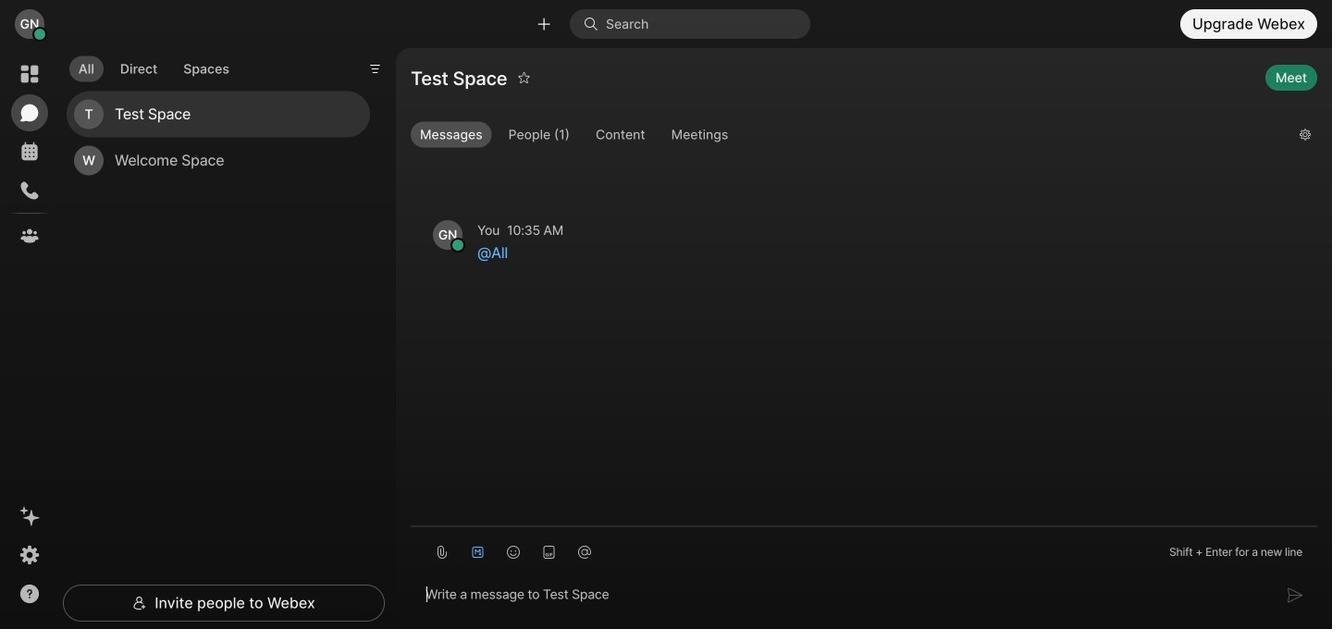 Task type: locate. For each thing, give the bounding box(es) containing it.
navigation
[[0, 48, 59, 629]]

group
[[411, 122, 1286, 152]]

test space list item
[[67, 91, 370, 138]]

tab list
[[65, 45, 243, 87]]

webex tab list
[[11, 56, 48, 255]]



Task type: vqa. For each thing, say whether or not it's contained in the screenshot.
Webex tab list
yes



Task type: describe. For each thing, give the bounding box(es) containing it.
message composer toolbar element
[[411, 527, 1318, 570]]

welcome space list item
[[67, 138, 370, 184]]



